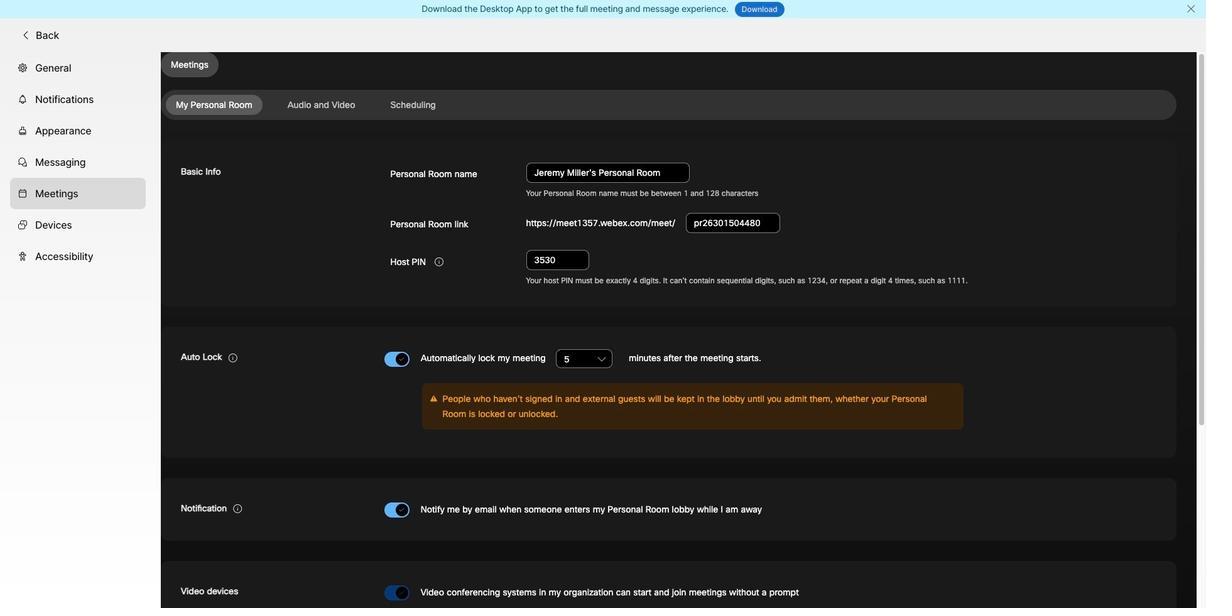 Task type: describe. For each thing, give the bounding box(es) containing it.
accessibility tab
[[10, 240, 146, 272]]

settings navigation
[[0, 52, 161, 608]]

cancel_16 image
[[1186, 4, 1196, 14]]

notifications tab
[[10, 83, 146, 115]]

meetings tab
[[10, 178, 146, 209]]



Task type: vqa. For each thing, say whether or not it's contained in the screenshot.
Settings navigation at the left of page
yes



Task type: locate. For each thing, give the bounding box(es) containing it.
devices tab
[[10, 209, 146, 240]]

appearance tab
[[10, 115, 146, 146]]

messaging tab
[[10, 146, 146, 178]]

general tab
[[10, 52, 146, 83]]



